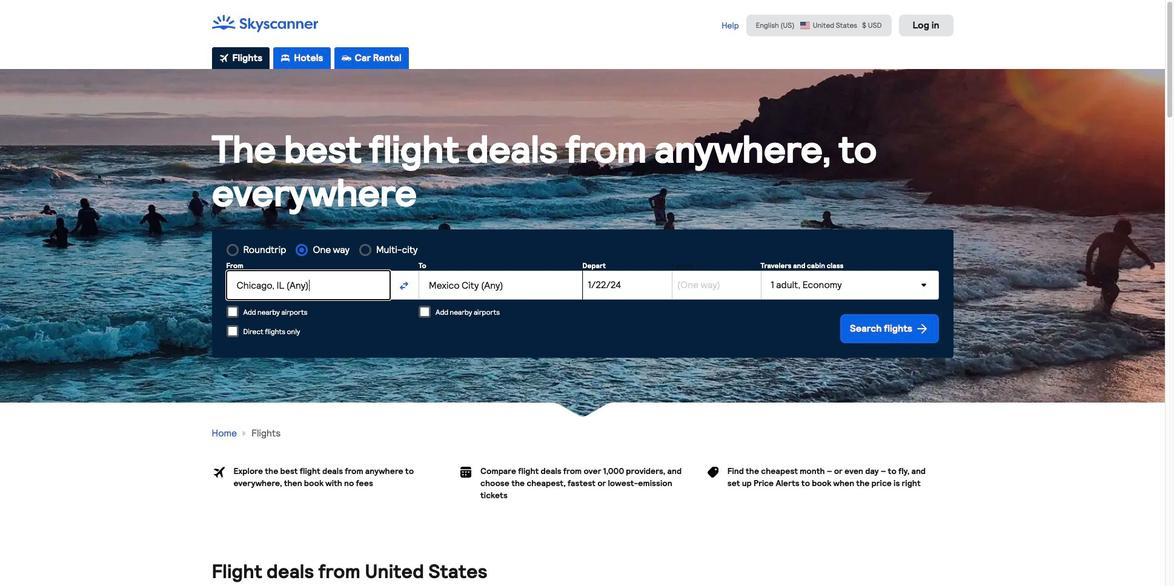 Task type: vqa. For each thing, say whether or not it's contained in the screenshot.
Rtl Support__Yzkyy IMAGE
yes



Task type: locate. For each thing, give the bounding box(es) containing it.
switch origin and destination image
[[400, 281, 409, 291]]

None field
[[226, 271, 390, 300], [419, 271, 583, 300], [226, 271, 390, 300], [419, 271, 583, 300]]

Country, city or airport text field
[[226, 271, 390, 300], [419, 271, 583, 300]]

1 country, city or airport text field from the left
[[226, 271, 390, 300]]

2 country, city or airport text field from the left
[[419, 271, 583, 300]]

Direct flights only checkbox
[[226, 325, 238, 337]]

Roundtrip radio
[[226, 244, 238, 256]]

1 horizontal spatial country, city or airport text field
[[419, 271, 583, 300]]

country, city or airport text field for add nearby airports checkbox
[[226, 271, 390, 300]]

rtl support__otjmo image
[[239, 429, 249, 439]]

0 horizontal spatial country, city or airport text field
[[226, 271, 390, 300]]

country, city or airport text field for add nearby airports option
[[419, 271, 583, 300]]



Task type: describe. For each thing, give the bounding box(es) containing it.
rtl support__yzkyy image
[[915, 322, 929, 336]]

desktop__njgyo image
[[281, 53, 290, 63]]

desktop__njgyo image
[[341, 53, 351, 63]]

us image
[[800, 21, 810, 30]]

Add nearby airports checkbox
[[419, 306, 431, 318]]

Multi-city radio
[[359, 244, 371, 256]]

active__n2u0z image
[[219, 53, 229, 63]]

One way radio
[[296, 244, 308, 256]]

Add nearby airports checkbox
[[226, 306, 238, 318]]



